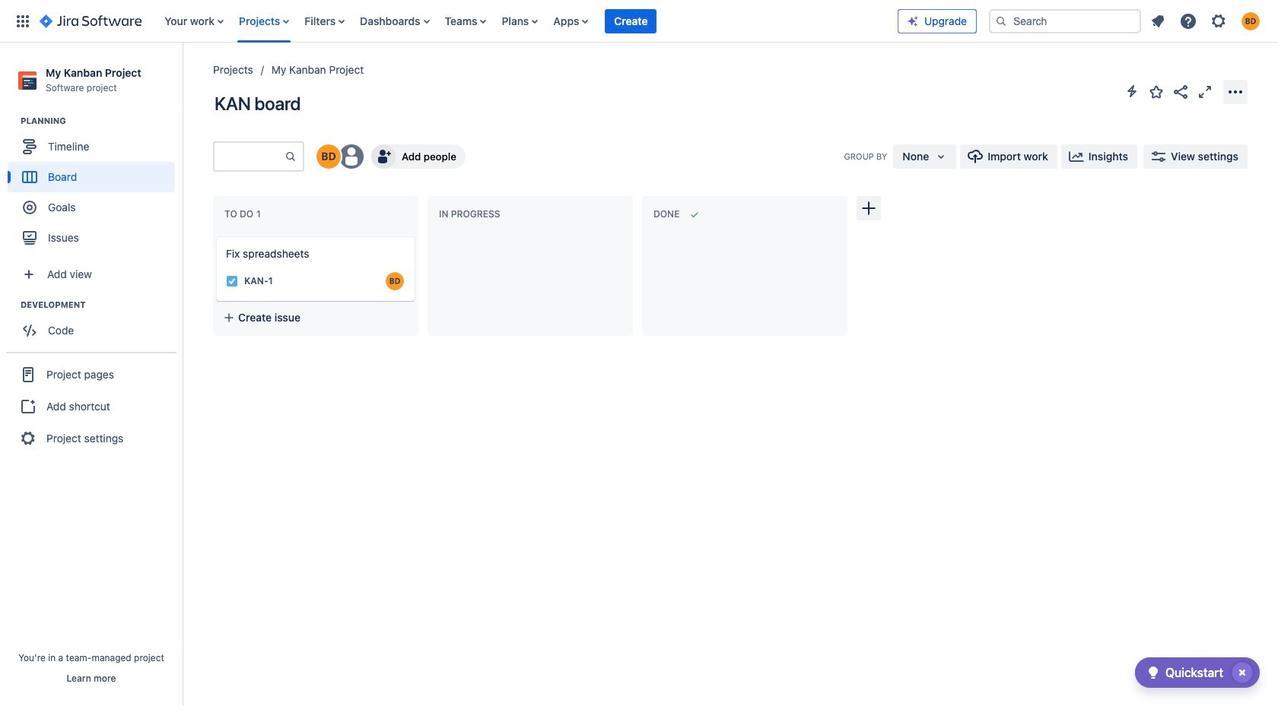 Task type: vqa. For each thing, say whether or not it's contained in the screenshot.
Notifications icon
yes



Task type: locate. For each thing, give the bounding box(es) containing it.
more actions image
[[1226, 83, 1245, 101]]

2 vertical spatial group
[[6, 352, 176, 460]]

help image
[[1179, 12, 1197, 30]]

add people image
[[374, 148, 393, 166]]

appswitcher icon image
[[14, 12, 32, 30]]

0 vertical spatial group
[[8, 115, 182, 258]]

heading
[[21, 115, 182, 127], [21, 299, 182, 311]]

import image
[[966, 148, 985, 166]]

1 horizontal spatial list
[[1144, 7, 1269, 35]]

star kan board image
[[1147, 83, 1165, 101]]

0 vertical spatial heading
[[21, 115, 182, 127]]

dismiss quickstart image
[[1230, 661, 1254, 685]]

1 vertical spatial heading
[[21, 299, 182, 311]]

settings image
[[1210, 12, 1228, 30]]

sidebar navigation image
[[166, 61, 199, 91]]

development image
[[2, 296, 21, 314]]

enter full screen image
[[1196, 83, 1214, 101]]

create issue image
[[206, 227, 224, 245]]

list
[[157, 0, 898, 42], [1144, 7, 1269, 35]]

None search field
[[989, 9, 1141, 33]]

check image
[[1144, 664, 1162, 682]]

2 heading from the top
[[21, 299, 182, 311]]

primary element
[[9, 0, 898, 42]]

heading for development image
[[21, 299, 182, 311]]

group
[[8, 115, 182, 258], [8, 299, 182, 351], [6, 352, 176, 460]]

group for development image
[[8, 299, 182, 351]]

banner
[[0, 0, 1278, 43]]

1 heading from the top
[[21, 115, 182, 127]]

Search field
[[989, 9, 1141, 33]]

list item
[[605, 0, 657, 42]]

1 vertical spatial group
[[8, 299, 182, 351]]

jira software image
[[40, 12, 142, 30], [40, 12, 142, 30]]

sidebar element
[[0, 43, 183, 707]]



Task type: describe. For each thing, give the bounding box(es) containing it.
task image
[[226, 275, 238, 288]]

goal image
[[23, 201, 37, 215]]

create column image
[[860, 199, 878, 218]]

0 horizontal spatial list
[[157, 0, 898, 42]]

group for planning icon
[[8, 115, 182, 258]]

heading for planning icon
[[21, 115, 182, 127]]

view settings image
[[1149, 148, 1168, 166]]

planning image
[[2, 112, 21, 130]]

notifications image
[[1149, 12, 1167, 30]]

your profile and settings image
[[1242, 12, 1260, 30]]

search image
[[995, 15, 1007, 27]]

to do element
[[224, 209, 264, 220]]

Search this board text field
[[215, 143, 285, 170]]

automations menu button icon image
[[1123, 82, 1141, 100]]



